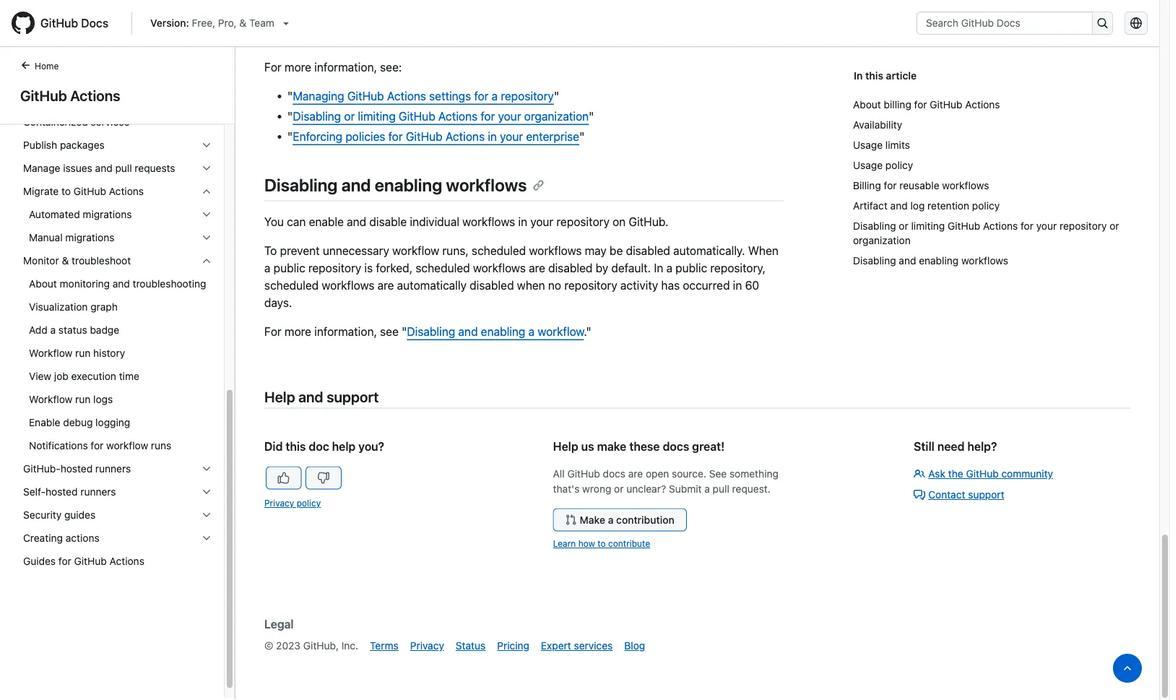 Task type: locate. For each thing, give the bounding box(es) containing it.
legal
[[264, 617, 294, 631]]

1 horizontal spatial is
[[405, 14, 414, 28]]

more down "days."
[[285, 325, 311, 339]]

2 horizontal spatial scheduled
[[472, 244, 526, 258]]

1 horizontal spatial &
[[239, 17, 247, 29]]

1 vertical spatial docs
[[603, 468, 626, 480]]

run inside workflow run logs link
[[75, 394, 91, 406]]

disabled left when
[[470, 279, 514, 292]]

docs up source.
[[663, 440, 689, 454]]

see:
[[380, 60, 402, 74]]

& right 'pro,'
[[239, 17, 247, 29]]

0 vertical spatial on
[[462, 14, 475, 28]]

0 vertical spatial sc 9kayk9 0 image
[[201, 140, 212, 152]]

1 horizontal spatial help
[[553, 440, 579, 454]]

a down when
[[529, 325, 535, 339]]

workflows down disabling or limiting github actions for your repository or organization
[[962, 255, 1009, 267]]

workflow run logs
[[29, 394, 113, 406]]

1 workflow from the top
[[29, 348, 72, 360]]

2 more from the top
[[285, 325, 311, 339]]

github down default,
[[305, 31, 342, 45]]

disable
[[264, 31, 302, 45], [369, 215, 407, 229]]

1 horizontal spatial enabling
[[481, 325, 526, 339]]

in this article element
[[854, 68, 1131, 83]]

a
[[492, 89, 498, 103], [264, 261, 271, 275], [667, 261, 673, 275], [50, 325, 56, 337], [529, 325, 535, 339], [705, 483, 710, 495], [608, 514, 614, 526]]

services
[[91, 117, 129, 129], [574, 640, 613, 652]]

workflows up runs,
[[463, 215, 515, 229]]

hosted for github-
[[60, 463, 93, 475]]

sc 9kayk9 0 image for containerized services
[[201, 140, 212, 152]]

github down 'managing github actions settings for a repository' "link"
[[399, 109, 435, 123]]

3 sc 9kayk9 0 image from the top
[[201, 233, 212, 244]]

choose
[[701, 14, 739, 28]]

workflow for workflow run logs
[[29, 394, 72, 406]]

2 migrate to github actions element from the top
[[12, 204, 224, 250]]

1 horizontal spatial you
[[657, 14, 676, 28]]

sc 9kayk9 0 image
[[201, 117, 212, 129], [201, 163, 212, 175], [201, 186, 212, 198], [201, 256, 212, 267], [201, 464, 212, 475], [201, 487, 212, 498], [201, 510, 212, 522], [201, 533, 212, 545]]

0 vertical spatial workflow
[[392, 244, 439, 258]]

about inside about billing for github actions link
[[853, 99, 881, 111]]

more for for more information, see:
[[285, 60, 311, 74]]

0 vertical spatial policy
[[886, 159, 913, 171]]

run inside workflow run history link
[[75, 348, 91, 360]]

3 sc 9kayk9 0 image from the top
[[201, 186, 212, 198]]

sc 9kayk9 0 image inside 'self-hosted runners' dropdown button
[[201, 487, 212, 498]]

1 horizontal spatial on
[[613, 215, 626, 229]]

about inside about monitoring and troubleshooting link
[[29, 279, 57, 290]]

1 vertical spatial hosted
[[46, 487, 78, 498]]

1 vertical spatial you
[[264, 215, 284, 229]]

migrations for automated migrations
[[83, 209, 132, 221]]

when
[[748, 244, 779, 258]]

reusable up log at the right of the page
[[900, 180, 940, 191]]

your inside disabling or limiting github actions for your repository or organization
[[1037, 220, 1057, 232]]

hosted for self-
[[46, 487, 78, 498]]

in inside by default, github actions is enabled on all repositories and organizations. you can choose to disable github actions or limit it to actions and reusable workflows in your organization.
[[616, 31, 625, 45]]

wrong
[[582, 483, 611, 495]]

actions down manage issues and pull requests dropdown button
[[109, 186, 144, 198]]

add a status badge
[[29, 325, 119, 337]]

workflow inside workflow run logs link
[[29, 394, 72, 406]]

reusable inside by default, github actions is enabled on all repositories and organizations. you can choose to disable github actions or limit it to actions and reusable workflows in your organization.
[[512, 31, 557, 45]]

github down "creating actions" dropdown button
[[74, 556, 107, 568]]

hosted up self-hosted runners
[[60, 463, 93, 475]]

in this article
[[854, 69, 917, 81]]

workflows inside by default, github actions is enabled on all repositories and organizations. you can choose to disable github actions or limit it to actions and reusable workflows in your organization.
[[560, 31, 613, 45]]

may
[[585, 244, 607, 258]]

2 horizontal spatial workflow
[[538, 325, 584, 339]]

1 vertical spatial services
[[574, 640, 613, 652]]

home link
[[14, 60, 82, 74]]

& inside dropdown button
[[62, 255, 69, 267]]

0 horizontal spatial on
[[462, 14, 475, 28]]

runners up guides
[[80, 487, 116, 498]]

a inside "link"
[[50, 325, 56, 337]]

1 vertical spatial enabling
[[919, 255, 959, 267]]

docs
[[81, 16, 108, 30]]

workflows up 'retention'
[[942, 180, 989, 191]]

usage policy
[[853, 159, 913, 171]]

hosted
[[60, 463, 93, 475], [46, 487, 78, 498]]

1 vertical spatial usage
[[853, 159, 883, 171]]

services for expert services
[[574, 640, 613, 652]]

1 horizontal spatial policy
[[886, 159, 913, 171]]

all github docs are open source. see something that's wrong or unclear? submit a pull request.
[[553, 468, 779, 495]]

1 horizontal spatial services
[[574, 640, 613, 652]]

1 vertical spatial help
[[553, 440, 579, 454]]

for
[[264, 60, 282, 74], [264, 325, 282, 339]]

workflow inside workflow run history link
[[29, 348, 72, 360]]

organizations.
[[580, 14, 654, 28]]

notifications for workflow runs
[[29, 440, 171, 452]]

workflow up forked,
[[392, 244, 439, 258]]

0 horizontal spatial actions
[[66, 533, 99, 545]]

1 vertical spatial this
[[286, 440, 306, 454]]

0 vertical spatial pull
[[115, 163, 132, 175]]

hosted inside dropdown button
[[60, 463, 93, 475]]

2 vertical spatial are
[[628, 468, 643, 480]]

logging
[[96, 417, 130, 429]]

organization down artifact
[[853, 234, 911, 246]]

github up wrong
[[568, 468, 600, 480]]

actions inside by default, github actions is enabled on all repositories and organizations. you can choose to disable github actions or limit it to actions and reusable workflows in your organization.
[[449, 31, 487, 45]]

github
[[323, 14, 360, 28], [40, 16, 78, 30], [305, 31, 342, 45], [20, 87, 67, 104], [347, 89, 384, 103], [930, 99, 963, 111], [399, 109, 435, 123], [406, 130, 443, 143], [73, 186, 106, 198], [948, 220, 981, 232], [568, 468, 600, 480], [966, 468, 999, 480], [74, 556, 107, 568]]

1 vertical spatial is
[[364, 261, 373, 275]]

2 vertical spatial sc 9kayk9 0 image
[[201, 233, 212, 244]]

docs up wrong
[[603, 468, 626, 480]]

1 vertical spatial workflow
[[538, 325, 584, 339]]

doc
[[309, 440, 329, 454]]

0 horizontal spatial disabled
[[470, 279, 514, 292]]

usage up billing
[[853, 159, 883, 171]]

migrate
[[23, 186, 59, 198]]

a inside all github docs are open source. see something that's wrong or unclear? submit a pull request.
[[705, 483, 710, 495]]

organization up enterprise
[[524, 109, 589, 123]]

billing
[[884, 99, 912, 111]]

about monitoring and troubleshooting
[[29, 279, 206, 290]]

1 vertical spatial can
[[287, 215, 306, 229]]

you up "to"
[[264, 215, 284, 229]]

1 more from the top
[[285, 60, 311, 74]]

view job execution time
[[29, 371, 139, 383]]

2 horizontal spatial enabling
[[919, 255, 959, 267]]

support up 'help'
[[327, 389, 379, 406]]

sc 9kayk9 0 image for github-hosted runners
[[201, 464, 212, 475]]

0 vertical spatial migrations
[[83, 209, 132, 221]]

1 horizontal spatial workflow
[[392, 244, 439, 258]]

security guides button
[[17, 504, 218, 527]]

github right default,
[[323, 14, 360, 28]]

1 for from the top
[[264, 60, 282, 74]]

github docs
[[40, 16, 108, 30]]

0 vertical spatial organization
[[524, 109, 589, 123]]

and left log at the right of the page
[[891, 200, 908, 212]]

2 run from the top
[[75, 394, 91, 406]]

did this doc help you? option group
[[264, 467, 464, 490]]

reusable down repositories
[[512, 31, 557, 45]]

sc 9kayk9 0 image for security guides
[[201, 510, 212, 522]]

for more information, see:
[[264, 60, 402, 74]]

1 run from the top
[[75, 348, 91, 360]]

retention
[[928, 200, 970, 212]]

run for history
[[75, 348, 91, 360]]

in inside in this article element
[[854, 69, 863, 81]]

policy for usage policy
[[886, 159, 913, 171]]

in up has
[[654, 261, 663, 275]]

4 sc 9kayk9 0 image from the top
[[201, 256, 212, 267]]

1 vertical spatial actions
[[66, 533, 99, 545]]

0 vertical spatial is
[[405, 14, 414, 28]]

about billing for github actions link
[[853, 95, 1125, 115]]

about monitoring and troubleshooting link
[[17, 273, 218, 296]]

contact
[[929, 489, 966, 501]]

1 vertical spatial &
[[62, 255, 69, 267]]

in
[[616, 31, 625, 45], [488, 130, 497, 143], [518, 215, 527, 229], [733, 279, 742, 292]]

to right 'choose'
[[742, 14, 753, 28]]

& down manual migrations
[[62, 255, 69, 267]]

sc 9kayk9 0 image
[[201, 140, 212, 152], [201, 210, 212, 221], [201, 233, 212, 244]]

is inside by default, github actions is enabled on all repositories and organizations. you can choose to disable github actions or limit it to actions and reusable workflows in your organization.
[[405, 14, 414, 28]]

services inside dropdown button
[[91, 117, 129, 129]]

can inside by default, github actions is enabled on all repositories and organizations. you can choose to disable github actions or limit it to actions and reusable workflows in your organization.
[[679, 14, 698, 28]]

requests
[[135, 163, 175, 175]]

managing
[[293, 89, 344, 103]]

information,
[[314, 60, 377, 74], [314, 325, 377, 339]]

actions up "guides for github actions"
[[66, 533, 99, 545]]

1 vertical spatial disabled
[[548, 261, 593, 275]]

run
[[75, 348, 91, 360], [75, 394, 91, 406]]

2 workflow from the top
[[29, 394, 72, 406]]

policy down limits
[[886, 159, 913, 171]]

sc 9kayk9 0 image inside manual migrations dropdown button
[[201, 233, 212, 244]]

1 horizontal spatial limiting
[[911, 220, 945, 232]]

to right it
[[435, 31, 446, 45]]

for for for more information, see " disabling and enabling a workflow ."
[[264, 325, 282, 339]]

scheduled up automatically
[[416, 261, 470, 275]]

2 vertical spatial workflow
[[106, 440, 148, 452]]

2 horizontal spatial are
[[628, 468, 643, 480]]

this left article
[[866, 69, 884, 81]]

scheduled right runs,
[[472, 244, 526, 258]]

0 vertical spatial actions
[[449, 31, 487, 45]]

services right 'expert'
[[574, 640, 613, 652]]

sc 9kayk9 0 image inside the containerized services dropdown button
[[201, 117, 212, 129]]

actions inside dropdown button
[[66, 533, 99, 545]]

pull inside all github docs are open source. see something that's wrong or unclear? submit a pull request.
[[713, 483, 730, 495]]

reusable
[[512, 31, 557, 45], [900, 180, 940, 191]]

0 horizontal spatial can
[[287, 215, 306, 229]]

disabling and enabling workflows link down disabling or limiting github actions for your repository or organization
[[853, 251, 1125, 271]]

1 horizontal spatial this
[[866, 69, 884, 81]]

a down see
[[705, 483, 710, 495]]

sc 9kayk9 0 image inside "creating actions" dropdown button
[[201, 533, 212, 545]]

1 public from the left
[[274, 261, 305, 275]]

0 vertical spatial you
[[657, 14, 676, 28]]

sc 9kayk9 0 image inside manage issues and pull requests dropdown button
[[201, 163, 212, 175]]

migrate to github actions element containing automated migrations
[[12, 204, 224, 250]]

terms
[[370, 640, 399, 652]]

to inside dropdown button
[[61, 186, 71, 198]]

1 vertical spatial workflow
[[29, 394, 72, 406]]

disable inside by default, github actions is enabled on all repositories and organizations. you can choose to disable github actions or limit it to actions and reusable workflows in your organization.
[[264, 31, 302, 45]]

1 vertical spatial on
[[613, 215, 626, 229]]

0 vertical spatial workflow
[[29, 348, 72, 360]]

2 for from the top
[[264, 325, 282, 339]]

it
[[425, 31, 432, 45]]

information, left see
[[314, 325, 377, 339]]

1 horizontal spatial disabled
[[548, 261, 593, 275]]

8 sc 9kayk9 0 image from the top
[[201, 533, 212, 545]]

1 vertical spatial disable
[[369, 215, 407, 229]]

disabled
[[626, 244, 670, 258], [548, 261, 593, 275], [470, 279, 514, 292]]

workflows up you can enable and disable individual workflows in your repository on github.
[[446, 175, 527, 195]]

for
[[474, 89, 489, 103], [914, 99, 927, 111], [481, 109, 495, 123], [388, 130, 403, 143], [884, 180, 897, 191], [1021, 220, 1034, 232], [91, 440, 104, 452], [58, 556, 71, 568]]

hosted up security guides on the left bottom of page
[[46, 487, 78, 498]]

workflow inside to prevent unnecessary workflow runs, scheduled workflows may be disabled automatically. when a public repository is forked, scheduled workflows are disabled by default. in a public repository, scheduled workflows are automatically disabled when no repository activity has occurred in 60 days.
[[392, 244, 439, 258]]

1 horizontal spatial about
[[853, 99, 881, 111]]

1 horizontal spatial privacy
[[410, 640, 444, 652]]

limit
[[401, 31, 422, 45]]

home
[[35, 61, 59, 72]]

1 horizontal spatial in
[[854, 69, 863, 81]]

scheduled up "days."
[[264, 279, 319, 292]]

actions down "creating actions" dropdown button
[[110, 556, 144, 568]]

policy
[[886, 159, 913, 171], [972, 200, 1000, 212], [297, 499, 321, 509]]

actions inside dropdown button
[[109, 186, 144, 198]]

about for about monitoring and troubleshooting
[[29, 279, 57, 290]]

default.
[[611, 261, 651, 275]]

sc 9kayk9 0 image inside 'security guides' dropdown button
[[201, 510, 212, 522]]

github inside the migrate to github actions dropdown button
[[73, 186, 106, 198]]

notifications for workflow runs link
[[17, 435, 218, 458]]

great!
[[692, 440, 725, 454]]

actions up limit
[[363, 14, 402, 28]]

enabling down disabling or limiting github actions for your repository or organization
[[919, 255, 959, 267]]

0 horizontal spatial reusable
[[512, 31, 557, 45]]

runners inside dropdown button
[[95, 463, 131, 475]]

sc 9kayk9 0 image inside github-hosted runners dropdown button
[[201, 464, 212, 475]]

docs inside all github docs are open source. see something that's wrong or unclear? submit a pull request.
[[603, 468, 626, 480]]

you up organization.
[[657, 14, 676, 28]]

or inside by default, github actions is enabled on all repositories and organizations. you can choose to disable github actions or limit it to actions and reusable workflows in your organization.
[[387, 31, 398, 45]]

None search field
[[917, 12, 1113, 35]]

1 horizontal spatial organization
[[853, 234, 911, 246]]

github down home link
[[20, 87, 67, 104]]

is up limit
[[405, 14, 414, 28]]

0 vertical spatial limiting
[[358, 109, 396, 123]]

pull down see
[[713, 483, 730, 495]]

in down disabling or limiting github actions for your organization link
[[488, 130, 497, 143]]

managing github actions settings for a repository link
[[293, 89, 554, 103]]

sc 9kayk9 0 image inside monitor & troubleshoot dropdown button
[[201, 256, 212, 267]]

2 vertical spatial scheduled
[[264, 279, 319, 292]]

runners inside dropdown button
[[80, 487, 116, 498]]

migrations for manual migrations
[[65, 232, 115, 244]]

migrations down the migrate to github actions dropdown button
[[83, 209, 132, 221]]

2 information, from the top
[[314, 325, 377, 339]]

hosted inside dropdown button
[[46, 487, 78, 498]]

to right migrate
[[61, 186, 71, 198]]

0 vertical spatial disabled
[[626, 244, 670, 258]]

1 vertical spatial policy
[[972, 200, 1000, 212]]

for down artifact and log retention policy link
[[1021, 220, 1034, 232]]

github inside all github docs are open source. see something that's wrong or unclear? submit a pull request.
[[568, 468, 600, 480]]

0 horizontal spatial about
[[29, 279, 57, 290]]

0 vertical spatial help
[[264, 389, 295, 406]]

disabled up no
[[548, 261, 593, 275]]

in left 60
[[733, 279, 742, 292]]

github inside about billing for github actions link
[[930, 99, 963, 111]]

1 information, from the top
[[314, 60, 377, 74]]

migrate to github actions element containing migrate to github actions
[[12, 181, 224, 250]]

sc 9kayk9 0 image for containerized services
[[201, 117, 212, 129]]

sc 9kayk9 0 image inside the migrate to github actions dropdown button
[[201, 186, 212, 198]]

monitor & troubleshoot element
[[12, 250, 224, 458], [12, 273, 224, 458]]

need
[[938, 440, 965, 454]]

artifact
[[853, 200, 888, 212]]

is down unnecessary
[[364, 261, 373, 275]]

0 horizontal spatial disabling and enabling workflows link
[[264, 175, 544, 195]]

status link
[[456, 640, 486, 652]]

0 horizontal spatial disabling and enabling workflows
[[264, 175, 527, 195]]

services up 'publish packages' dropdown button
[[91, 117, 129, 129]]

0 horizontal spatial this
[[286, 440, 306, 454]]

repository inside " managing github actions settings for a repository " " disabling or limiting github actions for your organization " " enforcing policies for github actions in your enterprise "
[[501, 89, 554, 103]]

1 horizontal spatial can
[[679, 14, 698, 28]]

pro,
[[218, 17, 237, 29]]

tooltip
[[1113, 654, 1142, 683]]

1 vertical spatial for
[[264, 325, 282, 339]]

0 vertical spatial information,
[[314, 60, 377, 74]]

expert
[[541, 640, 571, 652]]

privacy for privacy policy
[[264, 499, 294, 509]]

1 horizontal spatial disabling and enabling workflows
[[853, 255, 1009, 267]]

triangle down image
[[280, 17, 292, 29]]

a up has
[[667, 261, 673, 275]]

about down monitor
[[29, 279, 57, 290]]

for for for more information, see:
[[264, 60, 282, 74]]

public down prevent
[[274, 261, 305, 275]]

a inside " managing github actions settings for a repository " " disabling or limiting github actions for your organization " " enforcing policies for github actions in your enterprise "
[[492, 89, 498, 103]]

runners down notifications for workflow runs link
[[95, 463, 131, 475]]

in
[[854, 69, 863, 81], [654, 261, 663, 275]]

help up did
[[264, 389, 295, 406]]

for down "days."
[[264, 325, 282, 339]]

0 vertical spatial &
[[239, 17, 247, 29]]

workflows down organizations.
[[560, 31, 613, 45]]

view
[[29, 371, 51, 383]]

by
[[264, 14, 278, 28]]

0 vertical spatial usage
[[853, 139, 883, 151]]

enabling down when
[[481, 325, 526, 339]]

1 horizontal spatial are
[[529, 261, 545, 275]]

a right make
[[608, 514, 614, 526]]

6 sc 9kayk9 0 image from the top
[[201, 487, 212, 498]]

public
[[274, 261, 305, 275], [676, 261, 707, 275]]

activity
[[621, 279, 658, 292]]

expert services link
[[541, 640, 613, 652]]

1 sc 9kayk9 0 image from the top
[[201, 117, 212, 129]]

request.
[[732, 483, 771, 495]]

still
[[914, 440, 935, 454]]

job
[[54, 371, 68, 383]]

migrate to github actions element
[[12, 181, 224, 250], [12, 204, 224, 250]]

2 monitor & troubleshoot element from the top
[[12, 273, 224, 458]]

search image
[[1097, 17, 1109, 29]]

blog
[[624, 640, 645, 652]]

github down 'retention'
[[948, 220, 981, 232]]

7 sc 9kayk9 0 image from the top
[[201, 510, 212, 522]]

privacy down did
[[264, 499, 294, 509]]

is inside to prevent unnecessary workflow runs, scheduled workflows may be disabled automatically. when a public repository is forked, scheduled workflows are disabled by default. in a public repository, scheduled workflows are automatically disabled when no repository activity has occurred in 60 days.
[[364, 261, 373, 275]]

0 vertical spatial in
[[854, 69, 863, 81]]

1 vertical spatial run
[[75, 394, 91, 406]]

0 horizontal spatial enabling
[[375, 175, 442, 195]]

0 vertical spatial are
[[529, 261, 545, 275]]

2 vertical spatial policy
[[297, 499, 321, 509]]

0 horizontal spatial in
[[654, 261, 663, 275]]

0 vertical spatial support
[[327, 389, 379, 406]]

1 migrate to github actions element from the top
[[12, 181, 224, 250]]

1 sc 9kayk9 0 image from the top
[[201, 140, 212, 152]]

repository,
[[711, 261, 766, 275]]

1 horizontal spatial docs
[[663, 440, 689, 454]]

in inside " managing github actions settings for a repository " " disabling or limiting github actions for your organization " " enforcing policies for github actions in your enterprise "
[[488, 130, 497, 143]]

2 vertical spatial enabling
[[481, 325, 526, 339]]

migrations down automated migrations
[[65, 232, 115, 244]]

0 vertical spatial enabling
[[375, 175, 442, 195]]

60
[[745, 279, 759, 292]]

a right the add
[[50, 325, 56, 337]]

1 vertical spatial disabling and enabling workflows
[[853, 255, 1009, 267]]

5 sc 9kayk9 0 image from the top
[[201, 464, 212, 475]]

github-
[[23, 463, 60, 475]]

0 horizontal spatial pull
[[115, 163, 132, 175]]

organization inside " managing github actions settings for a repository " " disabling or limiting github actions for your organization " " enforcing policies for github actions in your enterprise "
[[524, 109, 589, 123]]

0 horizontal spatial &
[[62, 255, 69, 267]]

2 usage from the top
[[853, 159, 883, 171]]

for inside disabling or limiting github actions for your repository or organization
[[1021, 220, 1034, 232]]

sc 9kayk9 0 image inside 'publish packages' dropdown button
[[201, 140, 212, 152]]

1 usage from the top
[[853, 139, 883, 151]]

guides for github actions
[[23, 556, 144, 568]]

1 horizontal spatial pull
[[713, 483, 730, 495]]

manual migrations button
[[17, 227, 218, 250]]

disabled up default.
[[626, 244, 670, 258]]

individual
[[410, 215, 460, 229]]

all
[[478, 14, 489, 28]]

and inside dropdown button
[[95, 163, 112, 175]]

enabling up individual
[[375, 175, 442, 195]]

1 vertical spatial reusable
[[900, 180, 940, 191]]

2 sc 9kayk9 0 image from the top
[[201, 163, 212, 175]]

pull down 'publish packages' dropdown button
[[115, 163, 132, 175]]

1 vertical spatial disabling and enabling workflows link
[[853, 251, 1125, 271]]

actions down artifact and log retention policy link
[[983, 220, 1018, 232]]

2 sc 9kayk9 0 image from the top
[[201, 210, 212, 221]]

0 horizontal spatial are
[[378, 279, 394, 292]]

usage down availability at the right of page
[[853, 139, 883, 151]]

this for in
[[866, 69, 884, 81]]

limiting up policies
[[358, 109, 396, 123]]

0 horizontal spatial public
[[274, 261, 305, 275]]

services for containerized services
[[91, 117, 129, 129]]

disabling and enabling workflows down artifact and log retention policy
[[853, 255, 1009, 267]]

0 vertical spatial reusable
[[512, 31, 557, 45]]

limiting down artifact and log retention policy
[[911, 220, 945, 232]]

in left article
[[854, 69, 863, 81]]

github up availability link
[[930, 99, 963, 111]]

can
[[679, 14, 698, 28], [287, 215, 306, 229]]

help left us
[[553, 440, 579, 454]]

run left logs
[[75, 394, 91, 406]]

availability link
[[853, 115, 1125, 135]]

1 monitor & troubleshoot element from the top
[[12, 250, 224, 458]]

help for help and support
[[264, 389, 295, 406]]



Task type: vqa. For each thing, say whether or not it's contained in the screenshot.
the bottommost app
no



Task type: describe. For each thing, give the bounding box(es) containing it.
1 vertical spatial scheduled
[[416, 261, 470, 275]]

your inside by default, github actions is enabled on all repositories and organizations. you can choose to disable github actions or limit it to actions and reusable workflows in your organization.
[[628, 31, 651, 45]]

unnecessary
[[323, 244, 389, 258]]

these
[[629, 440, 660, 454]]

expert services
[[541, 640, 613, 652]]

manage issues and pull requests button
[[17, 157, 218, 181]]

workflows down unnecessary
[[322, 279, 375, 292]]

0 vertical spatial docs
[[663, 440, 689, 454]]

information, for see
[[314, 325, 377, 339]]

2 public from the left
[[676, 261, 707, 275]]

github inside disabling or limiting github actions for your repository or organization
[[948, 220, 981, 232]]

enabled
[[417, 14, 459, 28]]

by default, github actions is enabled on all repositories and organizations. you can choose to disable github actions or limit it to actions and reusable workflows in your organization.
[[264, 14, 753, 45]]

add a status badge link
[[17, 319, 218, 342]]

github inside guides for github actions link
[[74, 556, 107, 568]]

automated migrations
[[29, 209, 132, 221]]

help and support
[[264, 389, 379, 406]]

or inside all github docs are open source. see something that's wrong or unclear? submit a pull request.
[[614, 483, 624, 495]]

actions down disabling or limiting github actions for your organization link
[[446, 130, 485, 143]]

guides for github actions link
[[17, 551, 218, 574]]

0 horizontal spatial support
[[327, 389, 379, 406]]

github down disabling or limiting github actions for your organization link
[[406, 130, 443, 143]]

disabling inside " managing github actions settings for a repository " " disabling or limiting github actions for your organization " " enforcing policies for github actions in your enterprise "
[[293, 109, 341, 123]]

repository inside disabling or limiting github actions for your repository or organization
[[1060, 220, 1107, 232]]

monitor
[[23, 255, 59, 267]]

version:
[[150, 17, 189, 29]]

monitor & troubleshoot
[[23, 255, 131, 267]]

contact support
[[929, 489, 1005, 501]]

submit
[[669, 483, 702, 495]]

0 vertical spatial disabling and enabling workflows
[[264, 175, 527, 195]]

troubleshooting
[[133, 279, 206, 290]]

2 horizontal spatial policy
[[972, 200, 1000, 212]]

all
[[553, 468, 565, 480]]

learn how to contribute
[[553, 539, 650, 549]]

a down "to"
[[264, 261, 271, 275]]

workflow inside github actions element
[[106, 440, 148, 452]]

visualization graph
[[29, 302, 118, 314]]

creating actions
[[23, 533, 99, 545]]

github-hosted runners
[[23, 463, 131, 475]]

sc 9kayk9 0 image for creating actions
[[201, 533, 212, 545]]

scroll to top image
[[1122, 662, 1134, 674]]

help for help us make these docs great!
[[553, 440, 579, 454]]

©
[[264, 640, 273, 652]]

sc 9kayk9 0 image inside the automated migrations dropdown button
[[201, 210, 212, 221]]

github actions element
[[0, 0, 236, 699]]

to right how
[[598, 539, 606, 549]]

and up unnecessary
[[347, 215, 366, 229]]

for right policies
[[388, 130, 403, 143]]

or inside " managing github actions settings for a repository " " disabling or limiting github actions for your organization " " enforcing policies for github actions in your enterprise "
[[344, 109, 355, 123]]

runners for self-hosted runners
[[80, 487, 116, 498]]

badge
[[90, 325, 119, 337]]

how
[[578, 539, 595, 549]]

about for about billing for github actions
[[853, 99, 881, 111]]

ask the github community link
[[914, 468, 1053, 480]]

actions up containerized services
[[70, 87, 120, 104]]

select language: current language is english image
[[1131, 17, 1142, 29]]

limiting inside disabling or limiting github actions for your repository or organization
[[911, 220, 945, 232]]

actions down settings
[[439, 109, 478, 123]]

sc 9kayk9 0 image for automated migrations
[[201, 233, 212, 244]]

for down usage policy
[[884, 180, 897, 191]]

for up enforcing policies for github actions in your enterprise 'link' at the left of the page
[[481, 109, 495, 123]]

sc 9kayk9 0 image for self-hosted runners
[[201, 487, 212, 498]]

github docs link
[[12, 12, 120, 35]]

and down log at the right of the page
[[899, 255, 916, 267]]

free,
[[192, 17, 215, 29]]

and up doc
[[299, 389, 323, 406]]

self-hosted runners
[[23, 487, 116, 498]]

github down see:
[[347, 89, 384, 103]]

privacy for privacy
[[410, 640, 444, 652]]

0 horizontal spatial scheduled
[[264, 279, 319, 292]]

contribute
[[608, 539, 650, 549]]

for down the creating actions
[[58, 556, 71, 568]]

occurred
[[683, 279, 730, 292]]

and down repositories
[[490, 31, 509, 45]]

troubleshoot
[[72, 255, 131, 267]]

make a contribution link
[[553, 509, 687, 532]]

monitor & troubleshoot element containing about monitoring and troubleshooting
[[12, 273, 224, 458]]

disabling and enabling workflows inside disabling and enabling workflows link
[[853, 255, 1009, 267]]

sc 9kayk9 0 image for monitor & troubleshoot
[[201, 256, 212, 267]]

1 vertical spatial are
[[378, 279, 394, 292]]

."
[[584, 325, 591, 339]]

terms link
[[370, 640, 399, 652]]

to prevent unnecessary workflow runs, scheduled workflows may be disabled automatically. when a public repository is forked, scheduled workflows are disabled by default. in a public repository, scheduled workflows are automatically disabled when no repository activity has occurred in 60 days.
[[264, 244, 779, 310]]

history
[[93, 348, 125, 360]]

sc 9kayk9 0 image for migrate to github actions
[[201, 186, 212, 198]]

and down automatically
[[458, 325, 478, 339]]

status
[[456, 640, 486, 652]]

be
[[610, 244, 623, 258]]

workflow run history link
[[17, 342, 218, 366]]

1 horizontal spatial disable
[[369, 215, 407, 229]]

by
[[596, 261, 608, 275]]

for right the billing in the top right of the page
[[914, 99, 927, 111]]

workflow for workflow run history
[[29, 348, 72, 360]]

security
[[23, 510, 62, 522]]

Search GitHub Docs search field
[[918, 12, 1092, 34]]

more for for more information, see " disabling and enabling a workflow ."
[[285, 325, 311, 339]]

artifact and log retention policy link
[[853, 196, 1125, 216]]

open
[[646, 468, 669, 480]]

publish packages
[[23, 140, 105, 152]]

sc 9kayk9 0 image for manage issues and pull requests
[[201, 163, 212, 175]]

workflows up no
[[529, 244, 582, 258]]

you inside by default, github actions is enabled on all repositories and organizations. you can choose to disable github actions or limit it to actions and reusable workflows in your organization.
[[657, 14, 676, 28]]

view job execution time link
[[17, 366, 218, 389]]

actions up see:
[[345, 31, 384, 45]]

runners for github-hosted runners
[[95, 463, 131, 475]]

containerized
[[23, 117, 88, 129]]

for down logging
[[91, 440, 104, 452]]

in inside to prevent unnecessary workflow runs, scheduled workflows may be disabled automatically. when a public repository is forked, scheduled workflows are disabled by default. in a public repository, scheduled workflows are automatically disabled when no repository activity has occurred in 60 days.
[[733, 279, 742, 292]]

the
[[948, 468, 964, 480]]

enable
[[309, 215, 344, 229]]

information, for see:
[[314, 60, 377, 74]]

manual
[[29, 232, 63, 244]]

migrate to github actions button
[[17, 181, 218, 204]]

automatically
[[397, 279, 467, 292]]

2 vertical spatial disabled
[[470, 279, 514, 292]]

monitoring
[[60, 279, 110, 290]]

visualization
[[29, 302, 88, 314]]

usage for usage policy
[[853, 159, 883, 171]]

you can enable and disable individual workflows in your repository on github.
[[264, 215, 669, 229]]

logs
[[93, 394, 113, 406]]

workflows inside billing for reusable workflows link
[[942, 180, 989, 191]]

run for logs
[[75, 394, 91, 406]]

something
[[730, 468, 779, 480]]

disabling and enabling a workflow link
[[407, 325, 584, 339]]

policy for privacy policy
[[297, 499, 321, 509]]

and up enable
[[341, 175, 371, 195]]

time
[[119, 371, 139, 383]]

make a contribution
[[580, 514, 675, 526]]

pull inside dropdown button
[[115, 163, 132, 175]]

us
[[581, 440, 594, 454]]

organization inside disabling or limiting github actions for your repository or organization
[[853, 234, 911, 246]]

enable
[[29, 417, 60, 429]]

pricing
[[497, 640, 530, 652]]

actions down see:
[[387, 89, 426, 103]]

on inside by default, github actions is enabled on all repositories and organizations. you can choose to disable github actions or limit it to actions and reusable workflows in your organization.
[[462, 14, 475, 28]]

usage for usage limits
[[853, 139, 883, 151]]

community
[[1002, 468, 1053, 480]]

actions inside disabling or limiting github actions for your repository or organization
[[983, 220, 1018, 232]]

© 2023 github, inc.
[[264, 640, 358, 652]]

0 vertical spatial disabling and enabling workflows link
[[264, 175, 544, 195]]

monitor & troubleshoot element containing monitor & troubleshoot
[[12, 250, 224, 458]]

containerized services
[[23, 117, 129, 129]]

github inside github docs 'link'
[[40, 16, 78, 30]]

and down monitor & troubleshoot dropdown button
[[112, 279, 130, 290]]

manage issues and pull requests
[[23, 163, 175, 175]]

in up to prevent unnecessary workflow runs, scheduled workflows may be disabled automatically. when a public repository is forked, scheduled workflows are disabled by default. in a public repository, scheduled workflows are automatically disabled when no repository activity has occurred in 60 days.
[[518, 215, 527, 229]]

1 horizontal spatial reusable
[[900, 180, 940, 191]]

privacy link
[[410, 640, 444, 652]]

workflows up when
[[473, 261, 526, 275]]

1 horizontal spatial support
[[968, 489, 1005, 501]]

actions up availability link
[[965, 99, 1000, 111]]

disabling inside disabling or limiting github actions for your repository or organization
[[853, 220, 896, 232]]

this for did
[[286, 440, 306, 454]]

make
[[580, 514, 605, 526]]

version: free, pro, & team
[[150, 17, 274, 29]]

source.
[[672, 468, 707, 480]]

0 vertical spatial scheduled
[[472, 244, 526, 258]]

artifact and log retention policy
[[853, 200, 1000, 212]]

still need help?
[[914, 440, 997, 454]]

self-hosted runners button
[[17, 481, 218, 504]]

contribution
[[616, 514, 675, 526]]

github up contact support in the bottom of the page
[[966, 468, 999, 480]]

forked,
[[376, 261, 413, 275]]

in inside to prevent unnecessary workflow runs, scheduled workflows may be disabled automatically. when a public repository is forked, scheduled workflows are disabled by default. in a public repository, scheduled workflows are automatically disabled when no repository activity has occurred in 60 days.
[[654, 261, 663, 275]]

for right settings
[[474, 89, 489, 103]]

execution
[[71, 371, 116, 383]]

add
[[29, 325, 48, 337]]

about billing for github actions
[[853, 99, 1000, 111]]

are inside all github docs are open source. see something that's wrong or unclear? submit a pull request.
[[628, 468, 643, 480]]

and right repositories
[[557, 14, 577, 28]]

enable debug logging
[[29, 417, 130, 429]]

limiting inside " managing github actions settings for a repository " " disabling or limiting github actions for your organization " " enforcing policies for github actions in your enterprise "
[[358, 109, 396, 123]]

github inside github actions link
[[20, 87, 67, 104]]



